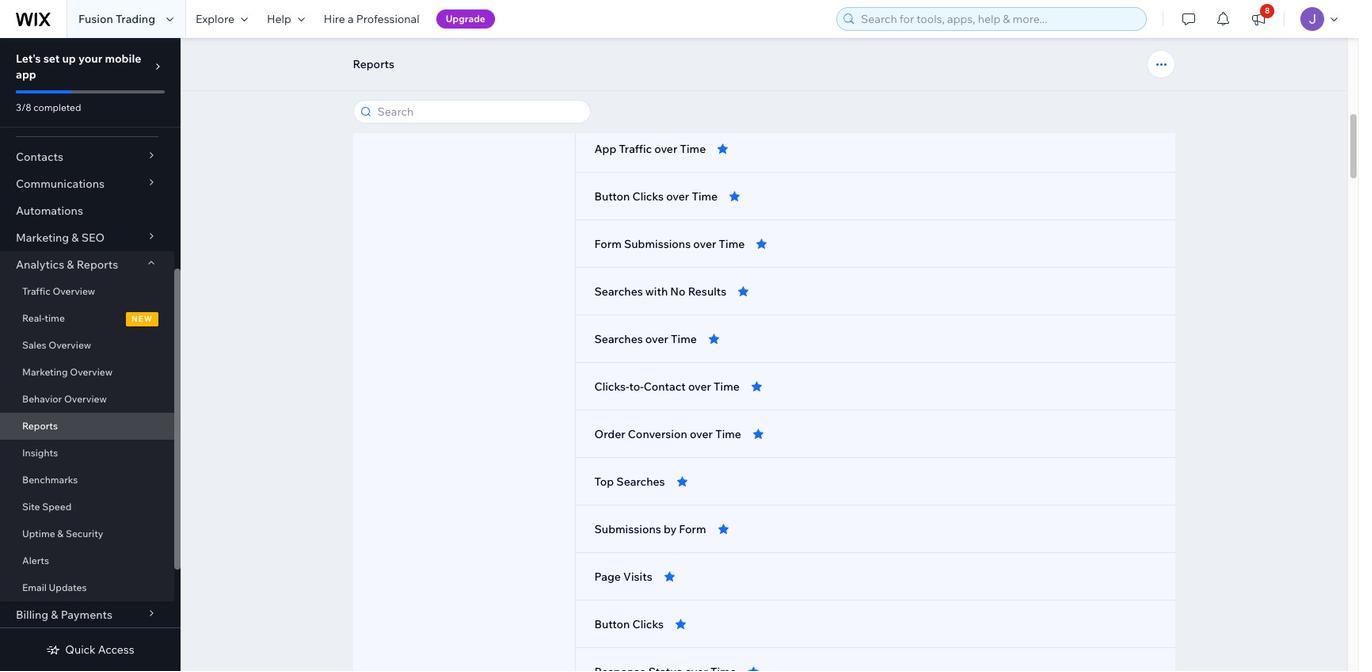 Task type: describe. For each thing, give the bounding box(es) containing it.
top
[[595, 475, 614, 489]]

time down new app visitors over time
[[680, 142, 706, 156]]

quick
[[65, 643, 96, 657]]

behavior overview
[[22, 393, 107, 405]]

new
[[595, 94, 618, 109]]

real-
[[22, 312, 45, 324]]

button clicks
[[595, 617, 664, 632]]

3/8
[[16, 101, 31, 113]]

by
[[664, 522, 677, 537]]

form submissions over time
[[595, 237, 745, 251]]

submissions by form
[[595, 522, 707, 537]]

clicks-to-contact over time
[[595, 380, 740, 394]]

communications
[[16, 177, 105, 191]]

sales overview
[[22, 339, 91, 351]]

with
[[646, 285, 668, 299]]

time right conversion
[[716, 427, 742, 441]]

new
[[132, 314, 153, 324]]

trading
[[116, 12, 155, 26]]

searches for searches over time
[[595, 332, 643, 346]]

reports for reports button
[[353, 57, 395, 71]]

benchmarks
[[22, 474, 78, 486]]

contacts
[[16, 150, 63, 164]]

button for button clicks over time
[[595, 189, 630, 204]]

up
[[62, 52, 76, 66]]

8
[[1266, 6, 1271, 16]]

marketing overview
[[22, 366, 113, 378]]

sales overview link
[[0, 332, 174, 359]]

help button
[[258, 0, 314, 38]]

1 horizontal spatial form
[[679, 522, 707, 537]]

billing
[[16, 608, 48, 622]]

completed
[[33, 101, 81, 113]]

conversion
[[628, 427, 688, 441]]

let's
[[16, 52, 41, 66]]

marketing for marketing & seo
[[16, 231, 69, 245]]

8 button
[[1242, 0, 1277, 38]]

app traffic over time
[[595, 142, 706, 156]]

over up form submissions over time
[[667, 189, 690, 204]]

over up results
[[694, 237, 717, 251]]

email updates
[[22, 582, 87, 594]]

no
[[671, 285, 686, 299]]

insights link
[[0, 440, 174, 467]]

professional
[[356, 12, 420, 26]]

over right visitors
[[688, 94, 711, 109]]

reports for reports link
[[22, 420, 58, 432]]

& for analytics
[[67, 258, 74, 272]]

alerts link
[[0, 548, 174, 575]]

site speed
[[22, 501, 72, 513]]

clicks-
[[595, 380, 630, 394]]

marketing & seo
[[16, 231, 105, 245]]

hire a professional link
[[314, 0, 429, 38]]

marketing & seo button
[[0, 224, 174, 251]]

reports button
[[345, 52, 403, 76]]

& for marketing
[[72, 231, 79, 245]]

speed
[[42, 501, 72, 513]]

communications button
[[0, 170, 174, 197]]

order
[[595, 427, 626, 441]]

results
[[688, 285, 727, 299]]

uptime & security
[[22, 528, 103, 540]]

sales
[[22, 339, 46, 351]]

quick access button
[[46, 643, 134, 657]]

behavior overview link
[[0, 386, 174, 413]]

access
[[98, 643, 134, 657]]

searches with no results
[[595, 285, 727, 299]]

analytics & reports
[[16, 258, 118, 272]]

fusion trading
[[78, 12, 155, 26]]

uptime
[[22, 528, 55, 540]]

searches for searches with no results
[[595, 285, 643, 299]]

time right visitors
[[713, 94, 739, 109]]

visitors
[[645, 94, 685, 109]]

overview for traffic overview
[[53, 285, 95, 297]]

site
[[22, 501, 40, 513]]

traffic overview
[[22, 285, 95, 297]]

set
[[43, 52, 60, 66]]

real-time
[[22, 312, 65, 324]]

explore
[[196, 12, 235, 26]]

email updates link
[[0, 575, 174, 601]]

reports inside dropdown button
[[77, 258, 118, 272]]

1 vertical spatial submissions
[[595, 522, 662, 537]]

quick access
[[65, 643, 134, 657]]

marketing overview link
[[0, 359, 174, 386]]

button clicks over time
[[595, 189, 718, 204]]

benchmarks link
[[0, 467, 174, 494]]

clicks for button clicks
[[633, 617, 664, 632]]

time down no
[[671, 332, 697, 346]]

over right conversion
[[690, 427, 713, 441]]



Task type: locate. For each thing, give the bounding box(es) containing it.
0 vertical spatial form
[[595, 237, 622, 251]]

form down the button clicks over time
[[595, 237, 622, 251]]

mobile
[[105, 52, 141, 66]]

2 clicks from the top
[[633, 617, 664, 632]]

visits
[[624, 570, 653, 584]]

1 vertical spatial reports
[[77, 258, 118, 272]]

insights
[[22, 447, 58, 459]]

1 vertical spatial app
[[595, 142, 617, 156]]

clicks down app traffic over time
[[633, 189, 664, 204]]

alerts
[[22, 555, 49, 567]]

1 horizontal spatial reports
[[77, 258, 118, 272]]

& down marketing & seo
[[67, 258, 74, 272]]

uptime & security link
[[0, 521, 174, 548]]

page visits
[[595, 570, 653, 584]]

reports
[[353, 57, 395, 71], [77, 258, 118, 272], [22, 420, 58, 432]]

Search field
[[373, 101, 585, 123]]

top searches
[[595, 475, 665, 489]]

1 vertical spatial traffic
[[22, 285, 50, 297]]

& for billing
[[51, 608, 58, 622]]

searches over time
[[595, 332, 697, 346]]

billing & payments
[[16, 608, 112, 622]]

form
[[595, 237, 622, 251], [679, 522, 707, 537]]

0 vertical spatial app
[[621, 94, 643, 109]]

searches left with
[[595, 285, 643, 299]]

& inside popup button
[[51, 608, 58, 622]]

overview for behavior overview
[[64, 393, 107, 405]]

time
[[713, 94, 739, 109], [680, 142, 706, 156], [692, 189, 718, 204], [719, 237, 745, 251], [671, 332, 697, 346], [714, 380, 740, 394], [716, 427, 742, 441]]

3/8 completed
[[16, 101, 81, 113]]

0 horizontal spatial traffic
[[22, 285, 50, 297]]

2 horizontal spatial reports
[[353, 57, 395, 71]]

time
[[45, 312, 65, 324]]

overview up marketing overview
[[49, 339, 91, 351]]

app
[[16, 67, 36, 82]]

reports up insights
[[22, 420, 58, 432]]

reports down seo
[[77, 258, 118, 272]]

2 button from the top
[[595, 617, 630, 632]]

order conversion over time
[[595, 427, 742, 441]]

reports down hire a professional link
[[353, 57, 395, 71]]

button down app traffic over time
[[595, 189, 630, 204]]

0 vertical spatial traffic
[[619, 142, 652, 156]]

billing & payments button
[[0, 601, 174, 628]]

hire a professional
[[324, 12, 420, 26]]

overview down marketing overview link
[[64, 393, 107, 405]]

sidebar element
[[0, 38, 181, 671]]

over down with
[[646, 332, 669, 346]]

traffic down "analytics"
[[22, 285, 50, 297]]

upgrade
[[446, 13, 486, 25]]

over down new app visitors over time
[[655, 142, 678, 156]]

marketing for marketing overview
[[22, 366, 68, 378]]

overview
[[53, 285, 95, 297], [49, 339, 91, 351], [70, 366, 113, 378], [64, 393, 107, 405]]

0 horizontal spatial app
[[595, 142, 617, 156]]

analytics & reports button
[[0, 251, 174, 278]]

email
[[22, 582, 47, 594]]

& right uptime
[[57, 528, 64, 540]]

1 horizontal spatial traffic
[[619, 142, 652, 156]]

clicks down visits
[[633, 617, 664, 632]]

2 vertical spatial reports
[[22, 420, 58, 432]]

searches right the top
[[617, 475, 665, 489]]

automations link
[[0, 197, 174, 224]]

fusion
[[78, 12, 113, 26]]

0 vertical spatial searches
[[595, 285, 643, 299]]

& left seo
[[72, 231, 79, 245]]

button
[[595, 189, 630, 204], [595, 617, 630, 632]]

clicks
[[633, 189, 664, 204], [633, 617, 664, 632]]

1 clicks from the top
[[633, 189, 664, 204]]

app
[[621, 94, 643, 109], [595, 142, 617, 156]]

& right billing
[[51, 608, 58, 622]]

0 vertical spatial reports
[[353, 57, 395, 71]]

over right contact
[[689, 380, 712, 394]]

behavior
[[22, 393, 62, 405]]

upgrade button
[[436, 10, 495, 29]]

to-
[[630, 380, 644, 394]]

1 vertical spatial searches
[[595, 332, 643, 346]]

searches up clicks-
[[595, 332, 643, 346]]

0 vertical spatial button
[[595, 189, 630, 204]]

button for button clicks
[[595, 617, 630, 632]]

over
[[688, 94, 711, 109], [655, 142, 678, 156], [667, 189, 690, 204], [694, 237, 717, 251], [646, 332, 669, 346], [689, 380, 712, 394], [690, 427, 713, 441]]

new app visitors over time
[[595, 94, 739, 109]]

&
[[72, 231, 79, 245], [67, 258, 74, 272], [57, 528, 64, 540], [51, 608, 58, 622]]

submissions
[[624, 237, 691, 251], [595, 522, 662, 537]]

0 vertical spatial marketing
[[16, 231, 69, 245]]

time up form submissions over time
[[692, 189, 718, 204]]

payments
[[61, 608, 112, 622]]

time up results
[[719, 237, 745, 251]]

your
[[78, 52, 102, 66]]

clicks for button clicks over time
[[633, 189, 664, 204]]

marketing inside dropdown button
[[16, 231, 69, 245]]

let's set up your mobile app
[[16, 52, 141, 82]]

traffic
[[619, 142, 652, 156], [22, 285, 50, 297]]

searches
[[595, 285, 643, 299], [595, 332, 643, 346], [617, 475, 665, 489]]

a
[[348, 12, 354, 26]]

traffic inside sidebar element
[[22, 285, 50, 297]]

hire
[[324, 12, 345, 26]]

reports inside button
[[353, 57, 395, 71]]

overview down sales overview link
[[70, 366, 113, 378]]

1 vertical spatial form
[[679, 522, 707, 537]]

overview for sales overview
[[49, 339, 91, 351]]

help
[[267, 12, 292, 26]]

updates
[[49, 582, 87, 594]]

analytics
[[16, 258, 64, 272]]

1 vertical spatial marketing
[[22, 366, 68, 378]]

app down new
[[595, 142, 617, 156]]

traffic overview link
[[0, 278, 174, 305]]

0 horizontal spatial form
[[595, 237, 622, 251]]

0 vertical spatial submissions
[[624, 237, 691, 251]]

reports link
[[0, 413, 174, 440]]

contact
[[644, 380, 686, 394]]

1 horizontal spatial app
[[621, 94, 643, 109]]

Search for tools, apps, help & more... field
[[857, 8, 1142, 30]]

0 vertical spatial clicks
[[633, 189, 664, 204]]

security
[[66, 528, 103, 540]]

site speed link
[[0, 494, 174, 521]]

time right contact
[[714, 380, 740, 394]]

2 vertical spatial searches
[[617, 475, 665, 489]]

0 horizontal spatial reports
[[22, 420, 58, 432]]

seo
[[81, 231, 105, 245]]

traffic up the button clicks over time
[[619, 142, 652, 156]]

overview for marketing overview
[[70, 366, 113, 378]]

& for uptime
[[57, 528, 64, 540]]

automations
[[16, 204, 83, 218]]

1 button from the top
[[595, 189, 630, 204]]

marketing up "analytics"
[[16, 231, 69, 245]]

overview down analytics & reports
[[53, 285, 95, 297]]

1 vertical spatial button
[[595, 617, 630, 632]]

contacts button
[[0, 143, 174, 170]]

form right by
[[679, 522, 707, 537]]

1 vertical spatial clicks
[[633, 617, 664, 632]]

submissions up with
[[624, 237, 691, 251]]

app right new
[[621, 94, 643, 109]]

button down page
[[595, 617, 630, 632]]

submissions left by
[[595, 522, 662, 537]]

marketing up behavior
[[22, 366, 68, 378]]



Task type: vqa. For each thing, say whether or not it's contained in the screenshot.
right Default
no



